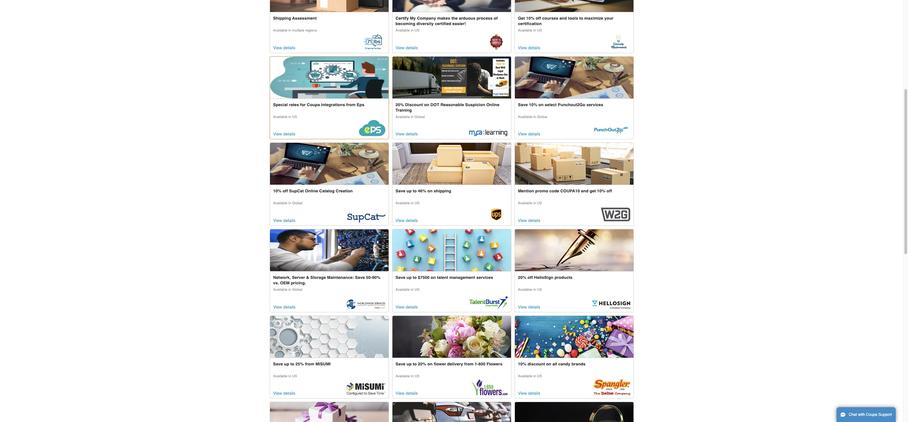 Task type: vqa. For each thing, say whether or not it's contained in the screenshot.


Task type: locate. For each thing, give the bounding box(es) containing it.
to left flower
[[413, 362, 417, 367]]

eps image
[[270, 57, 389, 99], [359, 120, 385, 136]]

us inside get 10% off courses and tools to maximize your certification available in us
[[537, 28, 542, 33]]

view details for certify my company makes the arduous process of becoming diversity certified easier!
[[396, 45, 418, 50]]

worldwide services image
[[270, 230, 389, 272], [347, 300, 385, 310]]

certification
[[518, 21, 542, 26]]

view
[[273, 45, 282, 50], [396, 45, 405, 50], [518, 45, 527, 50], [273, 132, 282, 137], [396, 132, 405, 137], [518, 132, 527, 137], [273, 219, 282, 223], [396, 219, 405, 223], [518, 219, 527, 223], [273, 305, 282, 310], [396, 305, 405, 310], [518, 305, 527, 310], [273, 392, 282, 397], [396, 392, 405, 397], [518, 392, 527, 397]]

off up certification
[[536, 16, 541, 21]]

view details button
[[273, 44, 295, 51], [396, 44, 418, 51], [518, 44, 540, 51], [273, 131, 295, 138], [396, 131, 418, 138], [518, 131, 540, 138], [273, 218, 295, 224], [396, 218, 418, 224], [518, 218, 540, 224], [273, 304, 295, 311], [396, 304, 418, 311], [518, 304, 540, 311], [273, 391, 295, 398], [396, 391, 418, 398], [518, 391, 540, 398]]

details for save up to 25% from misumi
[[283, 392, 295, 397]]

1 vertical spatial 20%
[[518, 276, 527, 280]]

available inside certify my company makes the arduous process of becoming diversity certified easier! available in us
[[396, 28, 410, 33]]

2 vertical spatial 20%
[[418, 362, 426, 367]]

and
[[560, 16, 567, 21], [581, 189, 589, 194]]

coupa right 'with' at bottom right
[[866, 413, 878, 418]]

available in global down supcat
[[273, 202, 302, 206]]

1 vertical spatial 1-800 flowers image
[[472, 380, 508, 396]]

1 vertical spatial punchout2go image
[[592, 125, 630, 136]]

details for 20% off hellosign products
[[528, 305, 540, 310]]

supcat
[[289, 189, 304, 194]]

1 vertical spatial misumi image
[[347, 383, 385, 396]]

0 vertical spatial online
[[486, 102, 500, 107]]

global down supcat
[[292, 202, 302, 206]]

to left 46%
[[413, 189, 417, 194]]

details for 10% off supcat online catalog creation
[[283, 219, 295, 223]]

20% left hellosign
[[518, 276, 527, 280]]

on left select
[[539, 102, 544, 107]]

select
[[545, 102, 557, 107]]

20% for 20% off hellosign products
[[518, 276, 527, 280]]

off left supcat
[[283, 189, 288, 194]]

support
[[879, 413, 892, 418]]

ups image
[[392, 143, 511, 185], [489, 207, 504, 223]]

available in us for save up to $7500 on talent management services
[[396, 288, 420, 292]]

in for mention promo code coupa10 and get 10% off
[[533, 202, 536, 206]]

us for save up to 20% on flower delivery from 1-800 flowers
[[415, 375, 420, 379]]

certified
[[435, 21, 451, 26]]

view for save 10% on select punchout2go services
[[518, 132, 527, 137]]

0 vertical spatial ware2go image
[[515, 143, 634, 185]]

misumi image
[[270, 316, 389, 358], [347, 383, 385, 396]]

for
[[300, 102, 306, 107]]

and left tools
[[560, 16, 567, 21]]

global
[[415, 115, 425, 119], [537, 115, 547, 119], [292, 202, 302, 206], [292, 288, 302, 292]]

us for save up to $7500 on talent management services
[[415, 288, 420, 292]]

the
[[452, 16, 458, 21]]

available for save 10% on select punchout2go services
[[518, 115, 532, 119]]

certify my company image down of
[[490, 34, 503, 50]]

save inside network, server & storage maintenance: save 50-90% vs. oem pricing. available in global
[[355, 276, 365, 280]]

diversity masterminds image down your
[[611, 34, 627, 50]]

spangler candy company image
[[515, 316, 634, 358], [594, 380, 630, 396]]

1-800 flowers image down the flowers
[[472, 380, 508, 396]]

makes
[[437, 16, 450, 21]]

to left 25%
[[290, 362, 294, 367]]

view for 10% discount on all candy brands
[[518, 392, 527, 397]]

20% inside 20% discount on dot reasonable suspicion online training available in global
[[396, 102, 404, 107]]

available in global for 10%
[[518, 115, 547, 119]]

in
[[288, 28, 291, 33], [411, 28, 414, 33], [533, 28, 536, 33], [288, 115, 291, 119], [411, 115, 414, 119], [533, 115, 536, 119], [288, 202, 291, 206], [411, 202, 414, 206], [533, 202, 536, 206], [288, 288, 291, 292], [411, 288, 414, 292], [533, 288, 536, 292], [288, 375, 291, 379], [411, 375, 414, 379], [533, 375, 536, 379]]

details for get 10% off courses and tools to maximize your certification
[[528, 45, 540, 50]]

candy
[[558, 362, 571, 367]]

on inside 20% discount on dot reasonable suspicion online training available in global
[[424, 102, 429, 107]]

eps image down eps
[[359, 120, 385, 136]]

off
[[536, 16, 541, 21], [283, 189, 288, 194], [607, 189, 612, 194], [528, 276, 533, 280]]

online inside 20% discount on dot reasonable suspicion online training available in global
[[486, 102, 500, 107]]

1 vertical spatial diversity masterminds image
[[611, 34, 627, 50]]

available in us for mention promo code coupa10 and get 10% off
[[518, 202, 542, 206]]

online right "suspicion"
[[486, 102, 500, 107]]

20% left flower
[[418, 362, 426, 367]]

view for certify my company makes the arduous process of becoming diversity certified easier!
[[396, 45, 405, 50]]

certify my company image
[[392, 0, 511, 12], [490, 34, 503, 50]]

from left 1-
[[464, 362, 474, 367]]

diversity
[[417, 21, 434, 26]]

from
[[346, 102, 356, 107], [305, 362, 314, 367], [464, 362, 474, 367]]

0 vertical spatial certify my company image
[[392, 0, 511, 12]]

to for save up to 46% on shipping
[[413, 189, 417, 194]]

flowers
[[487, 362, 503, 367]]

off left hellosign
[[528, 276, 533, 280]]

coupa right for
[[307, 102, 320, 107]]

view for 20% off hellosign products
[[518, 305, 527, 310]]

view details button for mention promo code coupa10 and get 10% off
[[518, 218, 540, 224]]

1 horizontal spatial online
[[486, 102, 500, 107]]

catalog
[[319, 189, 335, 194]]

and left get
[[581, 189, 589, 194]]

available in multiple regions
[[273, 28, 317, 33]]

1 horizontal spatial available in global
[[518, 115, 547, 119]]

20% up training
[[396, 102, 404, 107]]

available in us for save up to 20% on flower delivery from 1-800 flowers
[[396, 375, 420, 379]]

myca learning image
[[392, 57, 511, 99], [469, 129, 508, 136]]

coupa
[[307, 102, 320, 107], [866, 413, 878, 418]]

and inside get 10% off courses and tools to maximize your certification available in us
[[560, 16, 567, 21]]

in for save up to $7500 on talent management services
[[411, 288, 414, 292]]

ware2go image
[[515, 143, 634, 185], [601, 207, 630, 223]]

company
[[417, 16, 436, 21]]

available for shipping assessment
[[273, 28, 288, 33]]

myca learning image up reasonable
[[392, 57, 511, 99]]

services right "punchout2go"
[[587, 102, 603, 107]]

on left dot
[[424, 102, 429, 107]]

products
[[555, 276, 573, 280]]

global inside network, server & storage maintenance: save 50-90% vs. oem pricing. available in global
[[292, 288, 302, 292]]

available for save up to 20% on flower delivery from 1-800 flowers
[[396, 375, 410, 379]]

up left 25%
[[284, 362, 289, 367]]

tools
[[568, 16, 578, 21]]

all
[[553, 362, 557, 367]]

details for network, server & storage maintenance: save 50-90% vs. oem pricing.
[[283, 305, 295, 310]]

2 horizontal spatial 20%
[[518, 276, 527, 280]]

view for network, server & storage maintenance: save 50-90% vs. oem pricing.
[[273, 305, 282, 310]]

available inside network, server & storage maintenance: save 50-90% vs. oem pricing. available in global
[[273, 288, 288, 292]]

view details button for network, server & storage maintenance: save 50-90% vs. oem pricing.
[[273, 304, 295, 311]]

view details for get 10% off courses and tools to maximize your certification
[[518, 45, 540, 50]]

up left flower
[[407, 362, 412, 367]]

0 vertical spatial talentburst image
[[392, 230, 511, 272]]

available in us for save up to 46% on shipping
[[396, 202, 420, 206]]

hellosign
[[534, 276, 554, 280]]

0 horizontal spatial 20%
[[396, 102, 404, 107]]

0 vertical spatial coupa
[[307, 102, 320, 107]]

shipping
[[434, 189, 451, 194]]

details for certify my company makes the arduous process of becoming diversity certified easier!
[[406, 45, 418, 50]]

details for save up to $7500 on talent management services
[[406, 305, 418, 310]]

global down pricing.
[[292, 288, 302, 292]]

flower
[[434, 362, 446, 367]]

maintenance:
[[327, 276, 354, 280]]

save 10% on select punchout2go services
[[518, 102, 603, 107]]

available
[[273, 28, 288, 33], [396, 28, 410, 33], [518, 28, 532, 33], [273, 115, 288, 119], [396, 115, 410, 119], [518, 115, 532, 119], [273, 202, 288, 206], [396, 202, 410, 206], [518, 202, 532, 206], [273, 288, 288, 292], [396, 288, 410, 292], [518, 288, 532, 292], [273, 375, 288, 379], [396, 375, 410, 379], [518, 375, 532, 379]]

sterling image
[[515, 403, 634, 423]]

details
[[283, 45, 295, 50], [406, 45, 418, 50], [528, 45, 540, 50], [283, 132, 295, 137], [406, 132, 418, 137], [528, 132, 540, 137], [283, 219, 295, 223], [406, 219, 418, 223], [528, 219, 540, 223], [283, 305, 295, 310], [406, 305, 418, 310], [528, 305, 540, 310], [283, 392, 295, 397], [406, 392, 418, 397], [528, 392, 540, 397]]

special rates for coupa integrations from eps
[[273, 102, 364, 107]]

available for save up to $7500 on talent management services
[[396, 288, 410, 292]]

services
[[587, 102, 603, 107], [476, 276, 493, 280]]

up
[[407, 189, 412, 194], [407, 276, 412, 280], [284, 362, 289, 367], [407, 362, 412, 367]]

certify
[[396, 16, 409, 21]]

global down discount
[[415, 115, 425, 119]]

certify my company image up "the"
[[392, 0, 511, 12]]

0 horizontal spatial and
[[560, 16, 567, 21]]

on left flower
[[428, 362, 433, 367]]

us for 20% off hellosign products
[[537, 288, 542, 292]]

1 horizontal spatial 20%
[[418, 362, 426, 367]]

talentburst image
[[392, 230, 511, 272], [469, 297, 508, 310]]

10% off supcat online catalog creation
[[273, 189, 353, 194]]

promo
[[535, 189, 548, 194]]

on left all
[[546, 362, 551, 367]]

1 vertical spatial hellosign image
[[592, 301, 630, 310]]

1 horizontal spatial coupa
[[866, 413, 878, 418]]

1 vertical spatial services
[[476, 276, 493, 280]]

0 horizontal spatial available in global
[[273, 202, 302, 206]]

easier!
[[452, 21, 466, 26]]

to left '$7500'
[[413, 276, 417, 280]]

to for save up to 25% from misumi
[[290, 362, 294, 367]]

available for save up to 25% from misumi
[[273, 375, 288, 379]]

oem
[[280, 281, 290, 286]]

view details button for certify my company makes the arduous process of becoming diversity certified easier!
[[396, 44, 418, 51]]

0 vertical spatial 20%
[[396, 102, 404, 107]]

shipping assessment
[[273, 16, 317, 21]]

view for 10% off supcat online catalog creation
[[273, 219, 282, 223]]

process
[[477, 16, 493, 21]]

multiple
[[292, 28, 304, 33]]

25%
[[296, 362, 304, 367]]

from right 25%
[[305, 362, 314, 367]]

hellosign image
[[515, 230, 634, 272], [592, 301, 630, 310]]

get
[[590, 189, 596, 194]]

1-800 flowers image up save up to 20% on flower delivery from 1-800 flowers
[[392, 316, 511, 358]]

view details for network, server & storage maintenance: save 50-90% vs. oem pricing.
[[273, 305, 295, 310]]

eps image up integrations
[[270, 57, 389, 99]]

10% up certification
[[526, 16, 535, 21]]

save for save up to 20% on flower delivery from 1-800 flowers
[[396, 362, 405, 367]]

available in us for save up to 25% from misumi
[[273, 375, 297, 379]]

up for 46%
[[407, 189, 412, 194]]

in for save up to 46% on shipping
[[411, 202, 414, 206]]

worldwide services image up storage
[[270, 230, 389, 272]]

1 vertical spatial and
[[581, 189, 589, 194]]

available for special rates for coupa integrations from eps
[[273, 115, 288, 119]]

view details
[[273, 45, 295, 50], [396, 45, 418, 50], [518, 45, 540, 50], [273, 132, 295, 137], [396, 132, 418, 137], [518, 132, 540, 137], [273, 219, 295, 223], [396, 219, 418, 223], [518, 219, 540, 223], [273, 305, 295, 310], [396, 305, 418, 310], [518, 305, 540, 310], [273, 392, 295, 397], [396, 392, 418, 397], [518, 392, 540, 397]]

regions
[[305, 28, 317, 33]]

in for special rates for coupa integrations from eps
[[288, 115, 291, 119]]

view details button for shipping assessment
[[273, 44, 295, 51]]

20%
[[396, 102, 404, 107], [518, 276, 527, 280], [418, 362, 426, 367]]

punchout2go image
[[515, 57, 634, 99], [592, 125, 630, 136]]

0 vertical spatial and
[[560, 16, 567, 21]]

coupa10
[[561, 189, 580, 194]]

pricing.
[[291, 281, 306, 286]]

0 vertical spatial diversity masterminds image
[[515, 0, 634, 12]]

courses
[[542, 16, 558, 21]]

in for shipping assessment
[[288, 28, 291, 33]]

services right management
[[476, 276, 493, 280]]

view details for 20% off hellosign products
[[518, 305, 540, 310]]

0 vertical spatial 71lbs image
[[270, 0, 389, 12]]

myca learning image down "suspicion"
[[469, 129, 508, 136]]

creation
[[336, 189, 353, 194]]

supcat services image
[[270, 143, 389, 185], [347, 214, 385, 223]]

0 vertical spatial eps image
[[270, 57, 389, 99]]

details for 10% discount on all candy brands
[[528, 392, 540, 397]]

1 horizontal spatial services
[[587, 102, 603, 107]]

available in us for 20% off hellosign products
[[518, 288, 542, 292]]

view for save up to 20% on flower delivery from 1-800 flowers
[[396, 392, 405, 397]]

on
[[424, 102, 429, 107], [539, 102, 544, 107], [428, 189, 433, 194], [431, 276, 436, 280], [428, 362, 433, 367], [546, 362, 551, 367]]

1 horizontal spatial and
[[581, 189, 589, 194]]

details for 20% discount on dot reasonable suspicion online training
[[406, 132, 418, 137]]

view for 20% discount on dot reasonable suspicion online training
[[396, 132, 405, 137]]

0 vertical spatial available in global
[[518, 115, 547, 119]]

available in global down select
[[518, 115, 547, 119]]

2 horizontal spatial from
[[464, 362, 474, 367]]

details for mention promo code coupa10 and get 10% off
[[528, 219, 540, 223]]

available in us
[[273, 115, 297, 119], [396, 202, 420, 206], [518, 202, 542, 206], [396, 288, 420, 292], [518, 288, 542, 292], [273, 375, 297, 379], [396, 375, 420, 379], [518, 375, 542, 379]]

view details for save up to 20% on flower delivery from 1-800 flowers
[[396, 392, 418, 397]]

chat with coupa support
[[849, 413, 892, 418]]

diversity masterminds image up tools
[[515, 0, 634, 12]]

from left eps
[[346, 102, 356, 107]]

view details button for save 10% on select punchout2go services
[[518, 131, 540, 138]]

online right supcat
[[305, 189, 318, 194]]

in inside get 10% off courses and tools to maximize your certification available in us
[[533, 28, 536, 33]]

1 vertical spatial certify my company image
[[490, 34, 503, 50]]

1 vertical spatial coupa
[[866, 413, 878, 418]]

save up to 46% on shipping
[[396, 189, 451, 194]]

1-800 flowers image
[[392, 316, 511, 358], [472, 380, 508, 396]]

0 vertical spatial ups image
[[392, 143, 511, 185]]

available in global
[[518, 115, 547, 119], [273, 202, 302, 206]]

up left '$7500'
[[407, 276, 412, 280]]

vs.
[[273, 281, 279, 286]]

in inside network, server & storage maintenance: save 50-90% vs. oem pricing. available in global
[[288, 288, 291, 292]]

0 vertical spatial worldwide services image
[[270, 230, 389, 272]]

view details button for 10% off supcat online catalog creation
[[273, 218, 295, 224]]

view for shipping assessment
[[273, 45, 282, 50]]

1 vertical spatial worldwide services image
[[347, 300, 385, 310]]

to
[[579, 16, 583, 21], [413, 189, 417, 194], [413, 276, 417, 280], [290, 362, 294, 367], [413, 362, 417, 367]]

us for 10% discount on all candy brands
[[537, 375, 542, 379]]

worldwide services image down the '50-'
[[347, 300, 385, 310]]

up for $7500
[[407, 276, 412, 280]]

1 vertical spatial available in global
[[273, 202, 302, 206]]

10%
[[526, 16, 535, 21], [529, 102, 538, 107], [273, 189, 282, 194], [597, 189, 606, 194], [518, 362, 527, 367]]

delivery
[[447, 362, 463, 367]]

diversity masterminds image
[[515, 0, 634, 12], [611, 34, 627, 50]]

0 vertical spatial punchout2go image
[[515, 57, 634, 99]]

1 vertical spatial 71lbs image
[[361, 34, 385, 50]]

global down select
[[537, 115, 547, 119]]

view details for shipping assessment
[[273, 45, 295, 50]]

up left 46%
[[407, 189, 412, 194]]

to right tools
[[579, 16, 583, 21]]

save
[[518, 102, 528, 107], [396, 189, 405, 194], [355, 276, 365, 280], [396, 276, 405, 280], [273, 362, 283, 367], [396, 362, 405, 367]]

0 horizontal spatial online
[[305, 189, 318, 194]]

in for 10% discount on all candy brands
[[533, 375, 536, 379]]

us
[[415, 28, 420, 33], [537, 28, 542, 33], [292, 115, 297, 119], [415, 202, 420, 206], [537, 202, 542, 206], [415, 288, 420, 292], [537, 288, 542, 292], [292, 375, 297, 379], [415, 375, 420, 379], [537, 375, 542, 379]]

online
[[486, 102, 500, 107], [305, 189, 318, 194]]

storage
[[310, 276, 326, 280]]

save up to $7500 on talent management services
[[396, 276, 493, 280]]

71lbs image
[[270, 0, 389, 12], [361, 34, 385, 50]]

enterprise holdings image
[[392, 403, 511, 423]]

view details button for save up to 20% on flower delivery from 1-800 flowers
[[396, 391, 418, 398]]



Task type: describe. For each thing, give the bounding box(es) containing it.
1 vertical spatial online
[[305, 189, 318, 194]]

available inside get 10% off courses and tools to maximize your certification available in us
[[518, 28, 532, 33]]

view details for save 10% on select punchout2go services
[[518, 132, 540, 137]]

discount
[[405, 102, 423, 107]]

your
[[605, 16, 614, 21]]

code
[[550, 189, 559, 194]]

off inside get 10% off courses and tools to maximize your certification available in us
[[536, 16, 541, 21]]

save for save up to 25% from misumi
[[273, 362, 283, 367]]

get 10% off courses and tools to maximize your certification available in us
[[518, 16, 614, 33]]

available in us for special rates for coupa integrations from eps
[[273, 115, 297, 119]]

1-
[[475, 362, 479, 367]]

save for save up to $7500 on talent management services
[[396, 276, 405, 280]]

save up to 20% on flower delivery from 1-800 flowers
[[396, 362, 503, 367]]

available for mention promo code coupa10 and get 10% off
[[518, 202, 532, 206]]

&
[[306, 276, 309, 280]]

view for save up to 46% on shipping
[[396, 219, 405, 223]]

becoming
[[396, 21, 415, 26]]

available inside 20% discount on dot reasonable suspicion online training available in global
[[396, 115, 410, 119]]

view details for 10% discount on all candy brands
[[518, 392, 540, 397]]

save for save 10% on select punchout2go services
[[518, 102, 528, 107]]

with
[[858, 413, 865, 418]]

view for save up to 25% from misumi
[[273, 392, 282, 397]]

view details for save up to 46% on shipping
[[396, 219, 418, 223]]

1 vertical spatial eps image
[[359, 120, 385, 136]]

available for 20% off hellosign products
[[518, 288, 532, 292]]

network,
[[273, 276, 291, 280]]

available for save up to 46% on shipping
[[396, 202, 410, 206]]

10% right get
[[597, 189, 606, 194]]

punchout2go
[[558, 102, 585, 107]]

1 vertical spatial myca learning image
[[469, 129, 508, 136]]

details for save 10% on select punchout2go services
[[528, 132, 540, 137]]

view for save up to $7500 on talent management services
[[396, 305, 405, 310]]

20% for 20% discount on dot reasonable suspicion online training available in global
[[396, 102, 404, 107]]

training
[[396, 108, 412, 113]]

0 vertical spatial myca learning image
[[392, 57, 511, 99]]

view details for 10% off supcat online catalog creation
[[273, 219, 295, 223]]

available for 10% off supcat online catalog creation
[[273, 202, 288, 206]]

us for mention promo code coupa10 and get 10% off
[[537, 202, 542, 206]]

0 vertical spatial hellosign image
[[515, 230, 634, 272]]

1 horizontal spatial from
[[346, 102, 356, 107]]

20% discount on dot reasonable suspicion online training available in global
[[396, 102, 500, 119]]

chat
[[849, 413, 857, 418]]

reasonable
[[441, 102, 464, 107]]

view details button for save up to $7500 on talent management services
[[396, 304, 418, 311]]

view details button for 20% discount on dot reasonable suspicion online training
[[396, 131, 418, 138]]

brands
[[572, 362, 586, 367]]

1 vertical spatial talentburst image
[[469, 297, 508, 310]]

details for save up to 46% on shipping
[[406, 219, 418, 223]]

0 horizontal spatial services
[[476, 276, 493, 280]]

us for save up to 46% on shipping
[[415, 202, 420, 206]]

talent
[[437, 276, 448, 280]]

to inside get 10% off courses and tools to maximize your certification available in us
[[579, 16, 583, 21]]

view for get 10% off courses and tools to maximize your certification
[[518, 45, 527, 50]]

chat with coupa support button
[[837, 408, 896, 423]]

assessment
[[292, 16, 317, 21]]

0 vertical spatial services
[[587, 102, 603, 107]]

up for 20%
[[407, 362, 412, 367]]

us inside certify my company makes the arduous process of becoming diversity certified easier! available in us
[[415, 28, 420, 33]]

get
[[518, 16, 525, 21]]

90%
[[372, 276, 381, 280]]

view details button for save up to 25% from misumi
[[273, 391, 295, 398]]

in for 10% off supcat online catalog creation
[[288, 202, 291, 206]]

discount
[[528, 362, 545, 367]]

coupa inside button
[[866, 413, 878, 418]]

1 vertical spatial spangler candy company image
[[594, 380, 630, 396]]

10% left the "discount"
[[518, 362, 527, 367]]

pimm solutions image
[[270, 403, 389, 423]]

us for save up to 25% from misumi
[[292, 375, 297, 379]]

save up to 25% from misumi
[[273, 362, 331, 367]]

save for save up to 46% on shipping
[[396, 189, 405, 194]]

0 vertical spatial misumi image
[[270, 316, 389, 358]]

integrations
[[321, 102, 345, 107]]

in for save up to 25% from misumi
[[288, 375, 291, 379]]

arduous
[[459, 16, 476, 21]]

and for get
[[581, 189, 589, 194]]

global inside 20% discount on dot reasonable suspicion online training available in global
[[415, 115, 425, 119]]

10% inside get 10% off courses and tools to maximize your certification available in us
[[526, 16, 535, 21]]

view details button for 10% discount on all candy brands
[[518, 391, 540, 398]]

details for save up to 20% on flower delivery from 1-800 flowers
[[406, 392, 418, 397]]

maximize
[[585, 16, 603, 21]]

server
[[292, 276, 305, 280]]

to for save up to 20% on flower delivery from 1-800 flowers
[[413, 362, 417, 367]]

view details button for save up to 46% on shipping
[[396, 218, 418, 224]]

certify my company makes the arduous process of becoming diversity certified easier! available in us
[[396, 16, 498, 33]]

view for mention promo code coupa10 and get 10% off
[[518, 219, 527, 223]]

mention
[[518, 189, 534, 194]]

misumi
[[316, 362, 331, 367]]

0 vertical spatial supcat services image
[[270, 143, 389, 185]]

and for tools
[[560, 16, 567, 21]]

off right get
[[607, 189, 612, 194]]

1 vertical spatial ups image
[[489, 207, 504, 223]]

shipping
[[273, 16, 291, 21]]

eps
[[357, 102, 364, 107]]

available in global for off
[[273, 202, 302, 206]]

network, server & storage maintenance: save 50-90% vs. oem pricing. available in global
[[273, 276, 381, 292]]

$7500
[[418, 276, 430, 280]]

in for save up to 20% on flower delivery from 1-800 flowers
[[411, 375, 414, 379]]

10% left select
[[529, 102, 538, 107]]

0 vertical spatial spangler candy company image
[[515, 316, 634, 358]]

view details button for get 10% off courses and tools to maximize your certification
[[518, 44, 540, 51]]

special
[[273, 102, 288, 107]]

800
[[479, 362, 486, 367]]

1 vertical spatial supcat services image
[[347, 214, 385, 223]]

in inside 20% discount on dot reasonable suspicion online training available in global
[[411, 115, 414, 119]]

on right 46%
[[428, 189, 433, 194]]

view details for mention promo code coupa10 and get 10% off
[[518, 219, 540, 223]]

available for 10% discount on all candy brands
[[518, 375, 532, 379]]

rates
[[289, 102, 299, 107]]

in for save 10% on select punchout2go services
[[533, 115, 536, 119]]

view details button for 20% off hellosign products
[[518, 304, 540, 311]]

dot
[[431, 102, 439, 107]]

to for save up to $7500 on talent management services
[[413, 276, 417, 280]]

in inside certify my company makes the arduous process of becoming diversity certified easier! available in us
[[411, 28, 414, 33]]

1 vertical spatial ware2go image
[[601, 207, 630, 223]]

available in us for 10% discount on all candy brands
[[518, 375, 542, 379]]

us for special rates for coupa integrations from eps
[[292, 115, 297, 119]]

my
[[410, 16, 416, 21]]

46%
[[418, 189, 426, 194]]

on left "talent"
[[431, 276, 436, 280]]

10% discount on all candy brands
[[518, 362, 586, 367]]

details for shipping assessment
[[283, 45, 295, 50]]

suspicion
[[465, 102, 485, 107]]

50-
[[366, 276, 372, 280]]

management
[[449, 276, 475, 280]]

view details for save up to 25% from misumi
[[273, 392, 295, 397]]

in for 20% off hellosign products
[[533, 288, 536, 292]]

of
[[494, 16, 498, 21]]

0 vertical spatial 1-800 flowers image
[[392, 316, 511, 358]]

10% left supcat
[[273, 189, 282, 194]]

view details for 20% discount on dot reasonable suspicion online training
[[396, 132, 418, 137]]

0 horizontal spatial coupa
[[307, 102, 320, 107]]

mention promo code coupa10 and get 10% off
[[518, 189, 612, 194]]

0 horizontal spatial from
[[305, 362, 314, 367]]

up for 25%
[[284, 362, 289, 367]]

20% off hellosign products
[[518, 276, 573, 280]]



